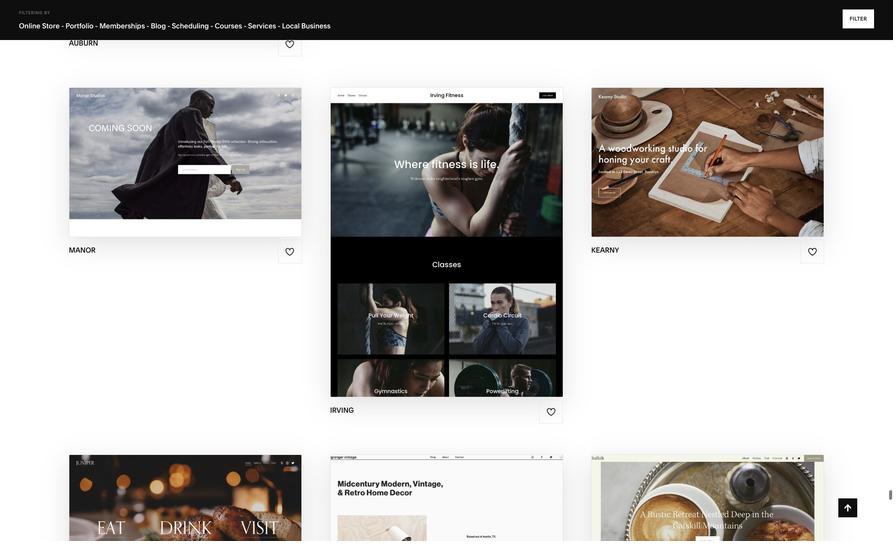 Task type: locate. For each thing, give the bounding box(es) containing it.
kearny
[[712, 145, 747, 155], [711, 162, 745, 172], [592, 246, 620, 255]]

5 - from the left
[[211, 22, 213, 30]]

0 vertical spatial irving
[[453, 226, 483, 235]]

0 horizontal spatial start
[[138, 145, 164, 155]]

1 preview from the left
[[149, 162, 187, 172]]

- left courses
[[211, 22, 213, 30]]

1 horizontal spatial irving
[[453, 226, 483, 235]]

0 vertical spatial kearny
[[712, 145, 747, 155]]

preview down start with manor
[[149, 162, 187, 172]]

0 horizontal spatial preview
[[149, 162, 187, 172]]

- right courses
[[244, 22, 247, 30]]

online store - portfolio - memberships - blog - scheduling - courses - services - local business
[[19, 22, 331, 30]]

start inside start with manor button
[[138, 145, 164, 155]]

add kearny to your favorites list image
[[808, 247, 818, 257]]

- right portfolio
[[95, 22, 98, 30]]

suffolk image
[[592, 456, 824, 542]]

7 - from the left
[[278, 22, 281, 30]]

preview down start with kearny
[[671, 162, 709, 172]]

1 horizontal spatial start
[[401, 226, 427, 235]]

preview
[[149, 162, 187, 172], [671, 162, 709, 172]]

memberships
[[99, 22, 145, 30]]

preview kearny link
[[671, 156, 745, 179]]

blog
[[151, 22, 166, 30]]

start
[[138, 145, 164, 155], [660, 145, 686, 155], [401, 226, 427, 235]]

- left local
[[278, 22, 281, 30]]

0 horizontal spatial with
[[166, 145, 188, 155]]

irving inside button
[[453, 226, 483, 235]]

2 vertical spatial manor
[[69, 246, 96, 255]]

business
[[301, 22, 331, 30]]

irving image
[[331, 88, 563, 397]]

scheduling
[[172, 22, 209, 30]]

1 horizontal spatial preview
[[671, 162, 709, 172]]

preview inside preview manor link
[[149, 162, 187, 172]]

2 horizontal spatial with
[[688, 145, 710, 155]]

preview for preview kearny
[[671, 162, 709, 172]]

- left blog
[[147, 22, 149, 30]]

manor image
[[69, 88, 301, 237]]

preview inside preview kearny link
[[671, 162, 709, 172]]

add manor to your favorites list image
[[285, 247, 295, 257]]

- right store at the left top of the page
[[61, 22, 64, 30]]

manor
[[190, 145, 223, 155], [189, 162, 222, 172], [69, 246, 96, 255]]

2 horizontal spatial start
[[660, 145, 686, 155]]

1 - from the left
[[61, 22, 64, 30]]

0 vertical spatial manor
[[190, 145, 223, 155]]

preview manor link
[[149, 156, 222, 179]]

irving
[[453, 226, 483, 235], [330, 406, 354, 415]]

preview kearny
[[671, 162, 745, 172]]

0 horizontal spatial irving
[[330, 406, 354, 415]]

with
[[166, 145, 188, 155], [688, 145, 710, 155], [429, 226, 451, 235]]

1 vertical spatial kearny
[[711, 162, 745, 172]]

filter button
[[843, 9, 875, 28]]

-
[[61, 22, 64, 30], [95, 22, 98, 30], [147, 22, 149, 30], [168, 22, 170, 30], [211, 22, 213, 30], [244, 22, 247, 30], [278, 22, 281, 30]]

1 vertical spatial irving
[[330, 406, 354, 415]]

kearny image
[[592, 88, 824, 237]]

start with kearny
[[660, 145, 747, 155]]

start inside start with kearny button
[[660, 145, 686, 155]]

- right blog
[[168, 22, 170, 30]]

preview for preview manor
[[149, 162, 187, 172]]

2 preview from the left
[[671, 162, 709, 172]]



Task type: vqa. For each thing, say whether or not it's contained in the screenshot.
START WITH KEARNY 'button'
yes



Task type: describe. For each thing, give the bounding box(es) containing it.
start with irving
[[401, 226, 483, 235]]

juniper image
[[69, 456, 301, 542]]

start for preview manor
[[138, 145, 164, 155]]

2 - from the left
[[95, 22, 98, 30]]

kearny inside button
[[712, 145, 747, 155]]

granger image
[[331, 456, 563, 542]]

4 - from the left
[[168, 22, 170, 30]]

1 horizontal spatial with
[[429, 226, 451, 235]]

start with irving button
[[401, 219, 492, 243]]

start for preview kearny
[[660, 145, 686, 155]]

local
[[282, 22, 300, 30]]

store
[[42, 22, 60, 30]]

services
[[248, 22, 276, 30]]

start with manor
[[138, 145, 223, 155]]

with for kearny
[[688, 145, 710, 155]]

start with kearny button
[[660, 139, 756, 162]]

portfolio
[[66, 22, 94, 30]]

1 vertical spatial manor
[[189, 162, 222, 172]]

auburn
[[69, 39, 98, 47]]

start inside start with irving button
[[401, 226, 427, 235]]

by
[[44, 10, 50, 15]]

back to top image
[[844, 504, 853, 513]]

preview manor
[[149, 162, 222, 172]]

filtering by
[[19, 10, 50, 15]]

filtering
[[19, 10, 43, 15]]

manor inside button
[[190, 145, 223, 155]]

3 - from the left
[[147, 22, 149, 30]]

courses
[[215, 22, 242, 30]]

start with manor button
[[138, 139, 232, 162]]

auburn image
[[69, 0, 301, 30]]

add auburn to your favorites list image
[[285, 40, 295, 49]]

6 - from the left
[[244, 22, 247, 30]]

online
[[19, 22, 40, 30]]

filter
[[850, 16, 868, 22]]

start with juniper image
[[225, 538, 234, 542]]

add irving to your favorites list image
[[547, 407, 556, 417]]

with for manor
[[166, 145, 188, 155]]

2 vertical spatial kearny
[[592, 246, 620, 255]]



